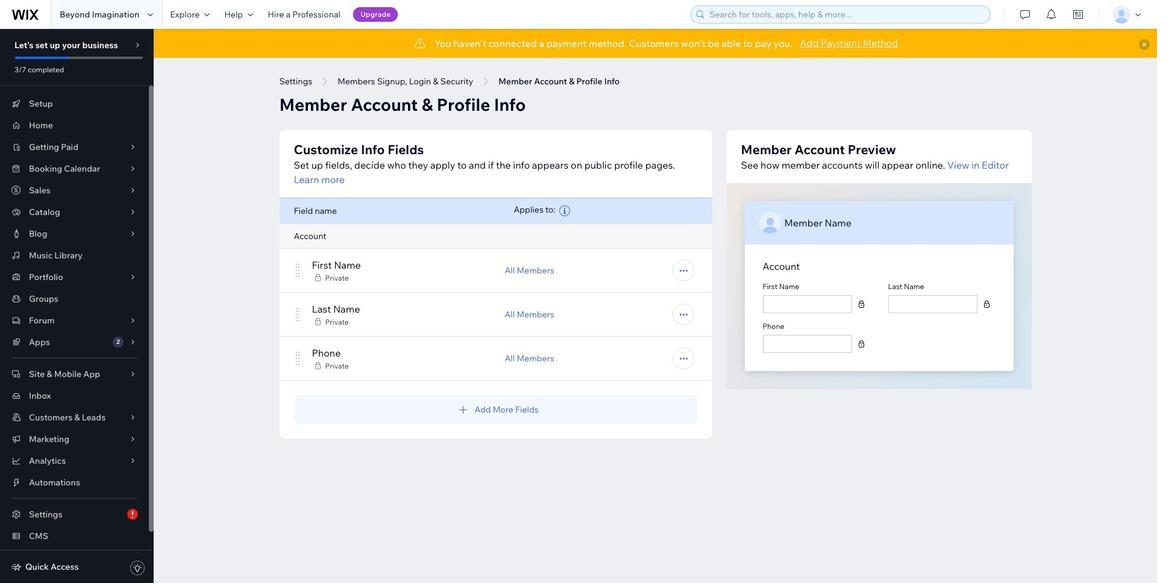 Task type: locate. For each thing, give the bounding box(es) containing it.
Search for tools, apps, help & more... field
[[706, 6, 987, 23]]

None text field
[[767, 296, 848, 313]]

None text field
[[892, 296, 973, 313], [767, 336, 848, 353], [892, 296, 973, 313], [767, 336, 848, 353]]

alert
[[154, 29, 1157, 58]]



Task type: describe. For each thing, give the bounding box(es) containing it.
sidebar element
[[0, 29, 154, 583]]



Task type: vqa. For each thing, say whether or not it's contained in the screenshot.
rightmost "T-"
no



